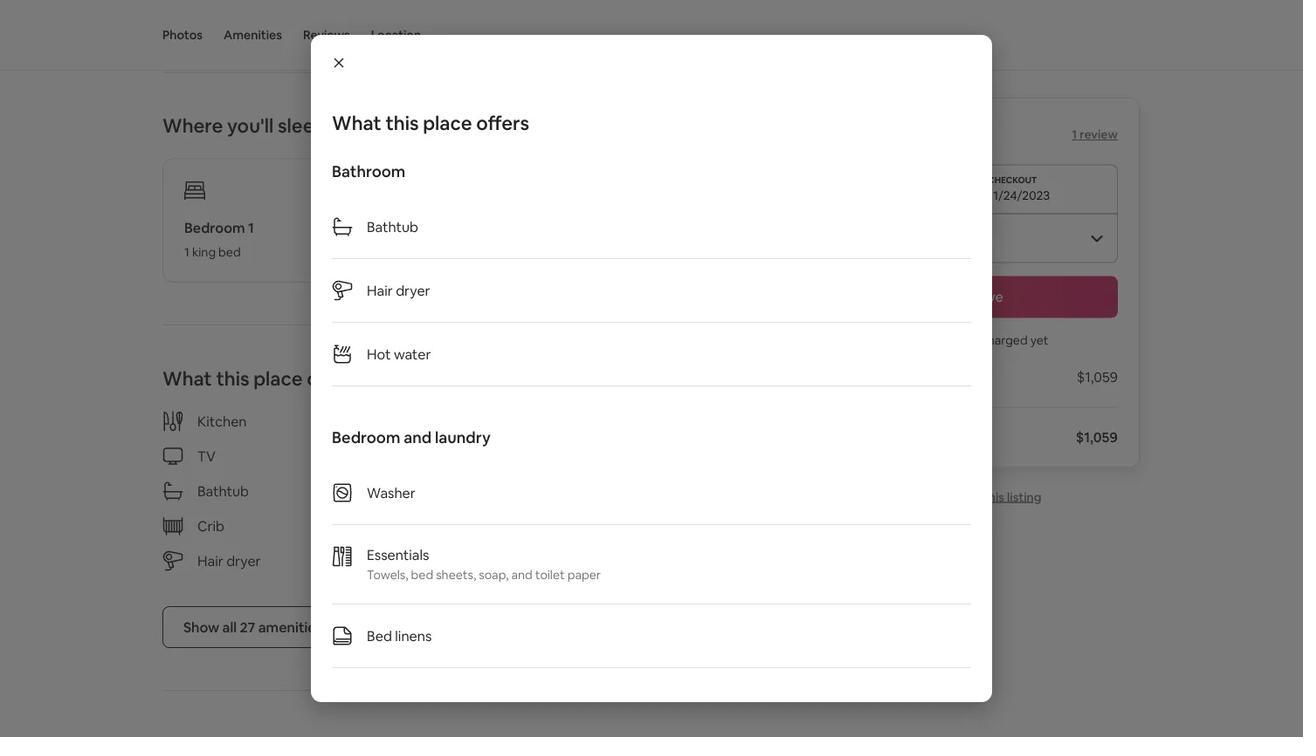Task type: locate. For each thing, give the bounding box(es) containing it.
you
[[906, 332, 927, 348]]

0 horizontal spatial king
[[192, 245, 216, 260]]

1 vertical spatial place
[[253, 366, 303, 391]]

bedroom and laundry
[[332, 428, 491, 448]]

hot
[[367, 345, 391, 363]]

report
[[941, 490, 981, 505]]

all
[[222, 619, 237, 637]]

1 review
[[1072, 127, 1118, 142]]

0 vertical spatial place
[[423, 110, 472, 135]]

photos
[[162, 27, 203, 43]]

place for bathroom
[[423, 110, 472, 135]]

location button
[[371, 0, 421, 70]]

and
[[404, 428, 432, 448], [511, 568, 533, 583]]

show left more
[[162, 12, 198, 30]]

sleep
[[278, 114, 326, 138]]

0 horizontal spatial dryer
[[226, 552, 261, 570]]

this left the listing
[[983, 490, 1004, 505]]

0 vertical spatial what this place offers
[[332, 110, 529, 135]]

what this place offers inside dialog
[[332, 110, 529, 135]]

0 vertical spatial $1,059
[[1077, 369, 1118, 386]]

1 horizontal spatial what
[[332, 110, 381, 135]]

and left toilet on the bottom left
[[511, 568, 533, 583]]

1 vertical spatial hair
[[197, 552, 223, 570]]

king inside bedroom 1 1 king bed
[[192, 245, 216, 260]]

hair down bedroom 2 1 king bed
[[367, 282, 393, 300]]

0 vertical spatial bathtub
[[367, 218, 418, 236]]

1 vertical spatial offers
[[307, 366, 360, 391]]

essentials
[[367, 546, 429, 564]]

report this listing button
[[913, 490, 1042, 505]]

yet
[[1030, 332, 1048, 348]]

bathtub left '2'
[[367, 218, 418, 236]]

amenities button
[[224, 0, 282, 70]]

dryer down bedroom 2 1 king bed
[[396, 282, 430, 300]]

show for show all 27 amenities
[[183, 619, 219, 637]]

show
[[162, 12, 198, 30], [183, 619, 219, 637]]

amenities
[[258, 619, 323, 637]]

hair
[[367, 282, 393, 300], [197, 552, 223, 570]]

you won't be charged yet
[[906, 332, 1048, 348]]

$212
[[836, 369, 866, 386]]

1 vertical spatial what this place offers
[[162, 366, 360, 391]]

1 vertical spatial dryer
[[226, 552, 261, 570]]

1 vertical spatial show
[[183, 619, 219, 637]]

0 horizontal spatial bathtub
[[197, 483, 249, 500]]

chair
[[522, 517, 554, 535]]

offers for bathroom
[[476, 110, 529, 135]]

photos button
[[162, 0, 203, 70]]

0 vertical spatial hair
[[367, 282, 393, 300]]

1 horizontal spatial this
[[386, 110, 419, 135]]

0 horizontal spatial and
[[404, 428, 432, 448]]

bedroom 2 1 king bed
[[379, 219, 451, 260]]

king inside bedroom 2 1 king bed
[[387, 245, 411, 260]]

what this place offers dialog
[[311, 35, 992, 738]]

what up the bathroom
[[332, 110, 381, 135]]

what for bathroom
[[332, 110, 381, 135]]

$1,059
[[1077, 369, 1118, 386], [1076, 429, 1118, 447]]

11/24/2023 button
[[836, 165, 1118, 214]]

1 review button
[[1072, 127, 1118, 142]]

offers
[[476, 110, 529, 135], [307, 366, 360, 391]]

1
[[1072, 127, 1077, 142], [248, 219, 254, 237], [184, 245, 189, 260], [379, 245, 384, 260], [574, 245, 579, 260]]

bedroom inside bedroom 1 1 king bed
[[184, 219, 245, 237]]

show all 27 amenities button
[[162, 607, 344, 649]]

0 vertical spatial what
[[332, 110, 381, 135]]

1 horizontal spatial hair dryer
[[367, 282, 430, 300]]

0 vertical spatial show
[[162, 12, 198, 30]]

paper
[[567, 568, 601, 583]]

1 horizontal spatial bathtub
[[367, 218, 418, 236]]

0 horizontal spatial what
[[162, 366, 212, 391]]

hair inside what this place offers dialog
[[367, 282, 393, 300]]

place
[[423, 110, 472, 135], [253, 366, 303, 391]]

x
[[869, 369, 877, 386]]

1 horizontal spatial dryer
[[396, 282, 430, 300]]

amenities
[[224, 27, 282, 43]]

bathtub inside what this place offers dialog
[[367, 218, 418, 236]]

reserve
[[951, 288, 1003, 306]]

1 horizontal spatial washer
[[490, 448, 538, 465]]

washer up high chair
[[490, 448, 538, 465]]

1 horizontal spatial king
[[387, 245, 411, 260]]

this
[[386, 110, 419, 135], [216, 366, 249, 391], [983, 490, 1004, 505]]

1 vertical spatial this
[[216, 366, 249, 391]]

bathtub
[[367, 218, 418, 236], [197, 483, 249, 500]]

0 horizontal spatial hair
[[197, 552, 223, 570]]

you'll
[[227, 114, 274, 138]]

show inside 'button'
[[183, 619, 219, 637]]

what this place offers for kitchen
[[162, 366, 360, 391]]

reviews button
[[303, 0, 350, 70]]

water
[[394, 345, 431, 363]]

reviews
[[303, 27, 350, 43]]

dryer up 27
[[226, 552, 261, 570]]

place inside dialog
[[423, 110, 472, 135]]

this up "kitchen"
[[216, 366, 249, 391]]

washer down bedroom and laundry
[[367, 484, 415, 502]]

1 king from the left
[[192, 245, 216, 260]]

1 horizontal spatial place
[[423, 110, 472, 135]]

2 vertical spatial this
[[983, 490, 1004, 505]]

show left the all
[[183, 619, 219, 637]]

high chair
[[490, 517, 554, 535]]

0 vertical spatial dryer
[[396, 282, 430, 300]]

laundry
[[435, 428, 491, 448]]

bedroom inside bedroom 2 1 king bed
[[379, 219, 440, 237]]

hair down crib
[[197, 552, 223, 570]]

offers inside dialog
[[476, 110, 529, 135]]

2 king from the left
[[387, 245, 411, 260]]

tv
[[197, 448, 216, 465]]

$212 x 5 nights button
[[836, 369, 930, 386]]

this up the bathroom
[[386, 110, 419, 135]]

king for 2
[[387, 245, 411, 260]]

and left laundry
[[404, 428, 432, 448]]

2 horizontal spatial this
[[983, 490, 1004, 505]]

where
[[162, 114, 223, 138]]

hair dryer down crib
[[197, 552, 261, 570]]

review
[[1080, 127, 1118, 142]]

king
[[192, 245, 216, 260], [387, 245, 411, 260]]

1 vertical spatial and
[[511, 568, 533, 583]]

0 horizontal spatial washer
[[367, 484, 415, 502]]

1 horizontal spatial and
[[511, 568, 533, 583]]

bedroom for bedroom 2 1 king bed
[[379, 219, 440, 237]]

1 horizontal spatial offers
[[476, 110, 529, 135]]

towels,
[[367, 568, 408, 583]]

dryer
[[396, 282, 430, 300], [226, 552, 261, 570]]

what inside dialog
[[332, 110, 381, 135]]

0 vertical spatial hair dryer
[[367, 282, 430, 300]]

1 horizontal spatial hair
[[367, 282, 393, 300]]

bathroom
[[332, 162, 405, 182]]

0 horizontal spatial hair dryer
[[197, 552, 261, 570]]

crib
[[197, 517, 224, 535]]

1 vertical spatial $1,059
[[1076, 429, 1118, 447]]

0 horizontal spatial place
[[253, 366, 303, 391]]

0 horizontal spatial offers
[[307, 366, 360, 391]]

1 vertical spatial hair dryer
[[197, 552, 261, 570]]

bedroom
[[184, 219, 245, 237], [379, 219, 440, 237], [332, 428, 400, 448]]

bed
[[218, 245, 241, 260], [413, 245, 436, 260], [617, 245, 639, 260], [411, 568, 433, 583]]

this inside dialog
[[386, 110, 419, 135]]

0 vertical spatial offers
[[476, 110, 529, 135]]

what this place offers
[[332, 110, 529, 135], [162, 366, 360, 391]]

hair dryer
[[367, 282, 430, 300], [197, 552, 261, 570]]

0 horizontal spatial this
[[216, 366, 249, 391]]

what this place offers up "kitchen"
[[162, 366, 360, 391]]

1 vertical spatial what
[[162, 366, 212, 391]]

bedroom inside what this place offers dialog
[[332, 428, 400, 448]]

1 vertical spatial washer
[[367, 484, 415, 502]]

won't
[[929, 332, 961, 348]]

washer
[[490, 448, 538, 465], [367, 484, 415, 502]]

what this place offers up the bathroom
[[332, 110, 529, 135]]

soap,
[[479, 568, 509, 583]]

what
[[332, 110, 381, 135], [162, 366, 212, 391]]

hair dryer down bedroom 2 1 king bed
[[367, 282, 430, 300]]

bathtub up crib
[[197, 483, 249, 500]]

what up "kitchen"
[[162, 366, 212, 391]]

0 vertical spatial this
[[386, 110, 419, 135]]



Task type: vqa. For each thing, say whether or not it's contained in the screenshot.
1
yes



Task type: describe. For each thing, give the bounding box(es) containing it.
hair dryer inside what this place offers dialog
[[367, 282, 430, 300]]

and inside essentials towels, bed sheets, soap, and toilet paper
[[511, 568, 533, 583]]

2
[[443, 219, 451, 237]]

show for show more
[[162, 12, 198, 30]]

this for bathroom
[[386, 110, 419, 135]]

what this place offers for bathroom
[[332, 110, 529, 135]]

bedroom for bedroom and laundry
[[332, 428, 400, 448]]

hot water
[[367, 345, 431, 363]]

show more button
[[162, 12, 250, 30]]

be
[[963, 332, 978, 348]]

location
[[371, 27, 421, 43]]

11/24/2023
[[988, 187, 1050, 203]]

show more
[[162, 12, 236, 30]]

27
[[240, 619, 255, 637]]

this for kitchen
[[216, 366, 249, 391]]

1 inside bedroom 2 1 king bed
[[379, 245, 384, 260]]

reserve button
[[836, 276, 1118, 318]]

0 vertical spatial washer
[[490, 448, 538, 465]]

essentials towels, bed sheets, soap, and toilet paper
[[367, 546, 601, 583]]

bed linens
[[367, 627, 432, 645]]

where you'll sleep
[[162, 114, 326, 138]]

bedroom 1 1 king bed
[[184, 219, 254, 260]]

bed inside bedroom 1 1 king bed
[[218, 245, 241, 260]]

listing
[[1007, 490, 1042, 505]]

dryer inside what this place offers dialog
[[396, 282, 430, 300]]

king for 1
[[192, 245, 216, 260]]

bed inside essentials towels, bed sheets, soap, and toilet paper
[[411, 568, 433, 583]]

5
[[880, 369, 887, 386]]

place for kitchen
[[253, 366, 303, 391]]

bed
[[367, 627, 392, 645]]

washer inside what this place offers dialog
[[367, 484, 415, 502]]

offers for kitchen
[[307, 366, 360, 391]]

more
[[201, 12, 236, 30]]

0 vertical spatial and
[[404, 428, 432, 448]]

1 single bed
[[574, 245, 639, 260]]

high
[[490, 517, 519, 535]]

what for kitchen
[[162, 366, 212, 391]]

$212 x 5 nights
[[836, 369, 930, 386]]

charged
[[981, 332, 1028, 348]]

sheets,
[[436, 568, 476, 583]]

kitchen
[[197, 413, 247, 431]]

toilet
[[535, 568, 565, 583]]

report this listing
[[941, 490, 1042, 505]]

single
[[582, 245, 614, 260]]

refrigerator
[[490, 552, 568, 570]]

1 vertical spatial bathtub
[[197, 483, 249, 500]]

show all 27 amenities
[[183, 619, 323, 637]]

bed inside bedroom 2 1 king bed
[[413, 245, 436, 260]]

linens
[[395, 627, 432, 645]]

nights
[[890, 369, 930, 386]]

bedroom for bedroom 1 1 king bed
[[184, 219, 245, 237]]



